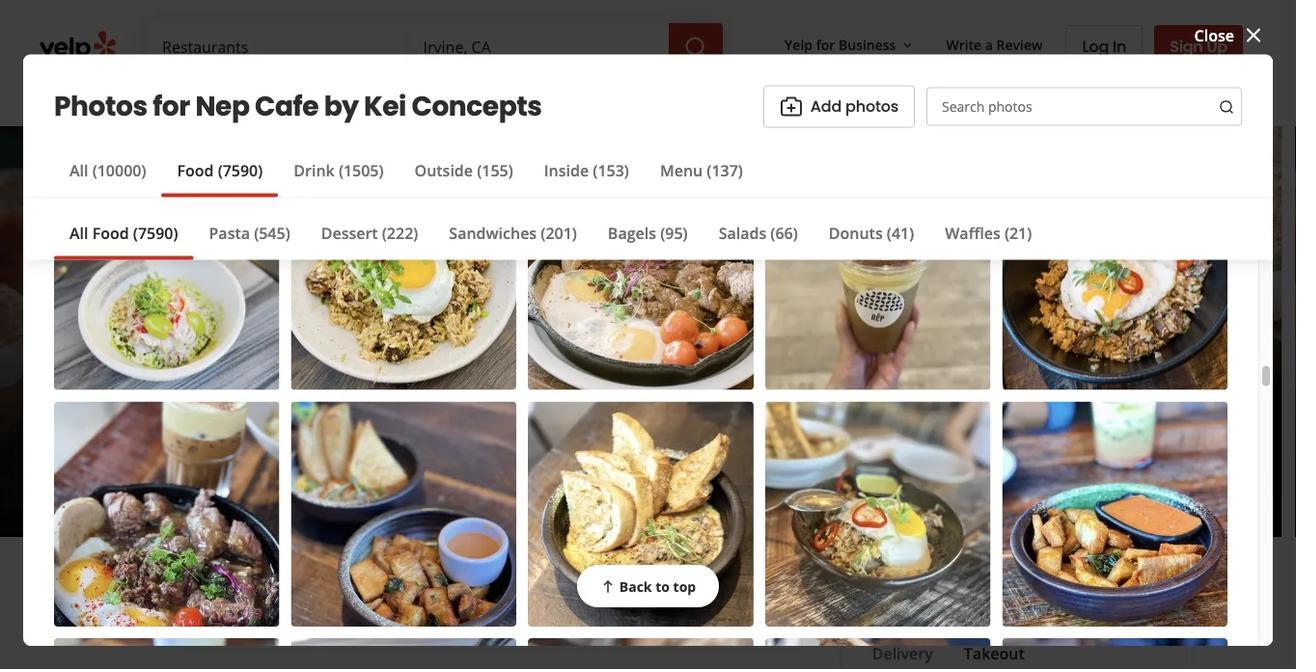Task type: describe. For each thing, give the bounding box(es) containing it.
menu (137)
[[660, 160, 743, 181]]

photo
[[348, 586, 393, 608]]

previous image
[[27, 316, 50, 340]]

3 photo of nep cafe by kei concepts - fountain valley, ca, us. image from the left
[[729, 126, 1058, 538]]

salads
[[719, 223, 767, 243]]

tab list containing all food (7590)
[[54, 222, 1048, 260]]

share
[[464, 586, 509, 608]]

dessert (222)
[[321, 223, 418, 243]]

auto services
[[447, 86, 531, 104]]

drink
[[294, 160, 335, 181]]

write a review
[[946, 35, 1043, 54]]

24 add photo v2 image
[[780, 95, 803, 118]]

edit
[[672, 446, 693, 462]]

16 claim filled v2 image
[[203, 445, 218, 460]]

breakfast
[[351, 442, 427, 463]]

4.4 star rating image
[[203, 394, 373, 425]]

all
[[1059, 465, 1077, 487]]

add photo
[[313, 586, 393, 608]]

0 horizontal spatial kei
[[364, 88, 406, 126]]

photo of nep cafe by kei concepts - fountain valley, ca, us. cheers image
[[1058, 126, 1297, 538]]

bagels (95)
[[608, 223, 688, 243]]

16 helpful v2 image
[[600, 580, 616, 595]]

see for see all 10k photos
[[1028, 465, 1056, 487]]

yelp for business
[[785, 35, 896, 54]]

services for home services
[[337, 86, 389, 104]]

vietnamese link
[[560, 442, 651, 463]]

donuts
[[829, 223, 883, 243]]

order
[[857, 593, 912, 620]]

3
[[532, 476, 541, 497]]

sign up
[[1170, 35, 1228, 57]]

24 add v2 image
[[658, 586, 681, 609]]

sign
[[1170, 35, 1203, 57]]

16 chevron down v2 image
[[900, 37, 916, 53]]

open 8:00 am - 3:00 pm
[[203, 476, 382, 497]]

review
[[997, 35, 1043, 54]]

&
[[431, 442, 442, 463]]

(545)
[[254, 223, 290, 243]]

24 share v2 image
[[433, 586, 457, 609]]

business
[[839, 35, 896, 54]]

(41)
[[887, 223, 914, 243]]

photo of nep cafe by kei concepts - fountain valley, ca, us. get your coffee fix! image
[[0, 126, 112, 538]]

see all 10k photos
[[1028, 465, 1161, 487]]

(66)
[[771, 223, 798, 243]]

save button
[[533, 576, 634, 619]]

3:00
[[323, 476, 354, 497]]

all (10000)
[[70, 160, 146, 181]]

24 star v2 image
[[104, 586, 127, 609]]

add photos
[[811, 96, 899, 117]]

follow
[[689, 586, 736, 608]]

order food
[[857, 593, 962, 620]]

back
[[620, 578, 652, 596]]

1 vertical spatial by
[[426, 327, 486, 392]]

1 vertical spatial nep
[[203, 327, 296, 392]]

home services
[[296, 86, 389, 104]]

Search photos text field
[[927, 88, 1242, 126]]

updated
[[465, 476, 528, 497]]

salads (66)
[[719, 223, 798, 243]]

(201)
[[541, 223, 577, 243]]

0 vertical spatial cafe
[[255, 88, 319, 126]]

sandwiches
[[449, 223, 537, 243]]

nep cafe by kei concepts
[[203, 327, 804, 392]]

24 save outline v2 image
[[549, 586, 572, 609]]

1 photo of nep cafe by kei concepts - fountain valley, ca, us. image from the left
[[112, 126, 421, 538]]

delivery
[[872, 644, 933, 665]]

add photos link
[[763, 86, 915, 128]]

food for order food
[[915, 593, 962, 620]]

to
[[656, 578, 670, 596]]

breakfast & brunch link
[[351, 442, 502, 463]]

outside (155)
[[415, 160, 513, 181]]

(153)
[[593, 160, 629, 181]]

breakfast & brunch , cafes , vietnamese
[[351, 442, 651, 463]]

dessert
[[321, 223, 378, 243]]

(2,597
[[410, 399, 454, 420]]

yelp
[[785, 35, 813, 54]]

4.4
[[384, 399, 406, 420]]

inside (153)
[[544, 160, 629, 181]]

all for all food (7590)
[[70, 223, 88, 243]]

0 vertical spatial photos
[[846, 96, 899, 117]]

photos
[[54, 88, 147, 126]]

1 horizontal spatial food
[[177, 160, 214, 181]]

see all 10k photos link
[[996, 453, 1193, 499]]

business categories element
[[147, 70, 1243, 126]]

all food (7590)
[[70, 223, 178, 243]]

log in link
[[1066, 25, 1143, 68]]

save
[[580, 586, 617, 608]]

24 chevron down v2 image
[[392, 83, 416, 107]]

1 vertical spatial cafe
[[306, 327, 416, 392]]

info alert
[[393, 475, 623, 498]]

inside
[[544, 160, 589, 181]]

outside
[[415, 160, 473, 181]]

auto
[[447, 86, 476, 104]]

up
[[1207, 35, 1228, 57]]

pasta
[[209, 223, 250, 243]]

for for business
[[816, 35, 835, 54]]

$$
[[308, 442, 326, 463]]

(95)
[[661, 223, 688, 243]]



Task type: vqa. For each thing, say whether or not it's contained in the screenshot.
24 CHEVRON DOWN V2 ICON to the left
yes



Task type: locate. For each thing, give the bounding box(es) containing it.
2 services from the left
[[480, 86, 531, 104]]

(7590) down (10000)
[[133, 223, 178, 243]]

see for see hours
[[643, 479, 663, 495]]

photos right 10k
[[1108, 465, 1161, 487]]

(2,597 reviews) link
[[410, 399, 520, 420]]

add for add photos
[[811, 96, 842, 117]]

2 all from the top
[[70, 223, 88, 243]]

10k
[[1081, 465, 1104, 487]]

drink (1505)
[[294, 160, 384, 181]]

tab list containing all (10000)
[[54, 159, 759, 198]]

donuts (41)
[[829, 223, 914, 243]]

for right photos
[[153, 88, 190, 126]]

concepts up outside (155)
[[412, 88, 542, 126]]

0 horizontal spatial a
[[179, 586, 189, 608]]

1 horizontal spatial a
[[985, 35, 993, 54]]

1 vertical spatial photos
[[1108, 465, 1161, 487]]

by
[[324, 88, 359, 126], [426, 327, 486, 392]]

write for write a review
[[135, 586, 175, 608]]

0 vertical spatial food
[[177, 160, 214, 181]]

24 chevron down v2 image right auto services
[[535, 83, 558, 107]]

1 , from the left
[[502, 442, 506, 463]]

1 vertical spatial kei
[[495, 327, 569, 392]]

2 , from the left
[[552, 442, 556, 463]]

24 chevron down v2 image
[[242, 83, 265, 107], [535, 83, 558, 107]]

nep up 4.4 star rating image on the bottom left
[[203, 327, 296, 392]]

1 horizontal spatial (7590)
[[218, 160, 263, 181]]

photos
[[846, 96, 899, 117], [1108, 465, 1161, 487]]

yelp for business button
[[777, 27, 923, 62]]

1 services from the left
[[337, 86, 389, 104]]

1 vertical spatial (7590)
[[133, 223, 178, 243]]

1 vertical spatial for
[[153, 88, 190, 126]]

nep
[[195, 88, 250, 126], [203, 327, 296, 392]]

follow button
[[642, 576, 753, 619]]

(10000)
[[92, 160, 146, 181]]

1 horizontal spatial see
[[1028, 465, 1056, 487]]

back to top
[[620, 578, 696, 596]]

food down all (10000)
[[92, 223, 129, 243]]

1 horizontal spatial by
[[426, 327, 486, 392]]

0 vertical spatial (7590)
[[218, 160, 263, 181]]

0 horizontal spatial see
[[643, 479, 663, 495]]

0 horizontal spatial search image
[[685, 36, 708, 59]]

24 chevron down v2 image inside 'restaurants' link
[[242, 83, 265, 107]]

0 vertical spatial search image
[[685, 36, 708, 59]]

24 chevron down v2 image right the restaurants
[[242, 83, 265, 107]]

see
[[1028, 465, 1056, 487], [643, 479, 663, 495]]

concepts
[[412, 88, 542, 126], [578, 327, 804, 392]]

ago
[[596, 476, 623, 497]]

add
[[811, 96, 842, 117], [313, 586, 344, 608]]

2 vertical spatial food
[[915, 593, 962, 620]]

0 horizontal spatial by
[[324, 88, 359, 126]]

hours updated 3 weeks ago
[[416, 476, 623, 497]]

sandwiches (201)
[[449, 223, 577, 243]]

search image
[[685, 36, 708, 59], [1219, 99, 1235, 115]]

tab list containing delivery
[[857, 643, 1040, 670]]

24 camera v2 image
[[282, 586, 305, 609]]

16 info v2 image
[[393, 478, 409, 493]]

0 horizontal spatial (7590)
[[133, 223, 178, 243]]

0 horizontal spatial add
[[313, 586, 344, 608]]

0 vertical spatial a
[[985, 35, 993, 54]]

2 photo of nep cafe by kei concepts - fountain valley, ca, us. image from the left
[[421, 126, 729, 538]]

cafe
[[255, 88, 319, 126], [306, 327, 416, 392]]

food (7590)
[[177, 160, 263, 181]]

a for review
[[985, 35, 993, 54]]

close button
[[1195, 23, 1266, 47]]

waffles
[[945, 223, 1001, 243]]

services for auto services
[[480, 86, 531, 104]]

all
[[70, 160, 88, 181], [70, 223, 88, 243]]

,
[[502, 442, 506, 463], [552, 442, 556, 463]]

add right 24 add photo v2
[[811, 96, 842, 117]]

1 horizontal spatial concepts
[[578, 327, 804, 392]]

0 vertical spatial by
[[324, 88, 359, 126]]

0 vertical spatial tab list
[[54, 159, 759, 198]]

0 vertical spatial for
[[816, 35, 835, 54]]

cafes link
[[510, 442, 552, 463]]

add for add photo
[[313, 586, 344, 608]]

by up the 4.4 (2,597 reviews) on the bottom left of the page
[[426, 327, 486, 392]]

for right yelp
[[816, 35, 835, 54]]

0 horizontal spatial ,
[[502, 442, 506, 463]]

services left 24 chevron down v2 icon
[[337, 86, 389, 104]]

share button
[[417, 576, 525, 619]]

search image up business categories element
[[685, 36, 708, 59]]

brunch
[[446, 442, 502, 463]]

-
[[314, 476, 319, 497]]

1 horizontal spatial for
[[816, 35, 835, 54]]

1 horizontal spatial kei
[[495, 327, 569, 392]]

all for all (10000)
[[70, 160, 88, 181]]

24 chevron down v2 image for restaurants
[[242, 83, 265, 107]]

0 horizontal spatial concepts
[[412, 88, 542, 126]]

0 vertical spatial concepts
[[412, 88, 542, 126]]

add photo link
[[266, 576, 409, 619]]

0 vertical spatial nep
[[195, 88, 250, 126]]

a
[[985, 35, 993, 54], [179, 586, 189, 608]]

cafe up drink
[[255, 88, 319, 126]]

0 horizontal spatial for
[[153, 88, 190, 126]]

food
[[177, 160, 214, 181], [92, 223, 129, 243], [915, 593, 962, 620]]

food up pasta
[[177, 160, 214, 181]]

tab list
[[54, 159, 759, 198], [54, 222, 1048, 260], [857, 643, 1040, 670]]

for for nep
[[153, 88, 190, 126]]

1 vertical spatial write
[[135, 586, 175, 608]]

pm
[[358, 476, 382, 497]]

(7590) up 'pasta (545)'
[[218, 160, 263, 181]]

hours
[[666, 479, 698, 495]]

home services link
[[280, 70, 431, 126]]

see hours
[[643, 479, 698, 495]]

(137)
[[707, 160, 743, 181]]

1 horizontal spatial add
[[811, 96, 842, 117]]

photos down business at right top
[[846, 96, 899, 117]]

write a review link
[[89, 576, 258, 619]]

1 all from the top
[[70, 160, 88, 181]]

None search field
[[147, 23, 727, 70]]

photo of nep cafe by kei concepts - fountain valley, ca, us. image
[[112, 126, 421, 538], [421, 126, 729, 538], [729, 126, 1058, 538]]

1 horizontal spatial search image
[[1219, 99, 1235, 115]]

photos for nep cafe by kei concepts
[[54, 88, 542, 126]]

0 vertical spatial write
[[946, 35, 982, 54]]

a left the review
[[985, 35, 993, 54]]

open
[[203, 476, 243, 497]]

24 chevron down v2 image for auto services
[[535, 83, 558, 107]]

food for all food (7590)
[[92, 223, 129, 243]]

0 horizontal spatial write
[[135, 586, 175, 608]]

by left 24 chevron down v2 icon
[[324, 88, 359, 126]]

tab list down inside
[[54, 222, 1048, 260]]

log in
[[1083, 36, 1127, 57]]

restaurants
[[162, 86, 238, 104]]

1 24 chevron down v2 image from the left
[[242, 83, 265, 107]]

0 horizontal spatial 24 chevron down v2 image
[[242, 83, 265, 107]]

top
[[673, 578, 696, 596]]

hours
[[416, 476, 461, 497]]

reviews)
[[458, 399, 520, 420]]

write left the review
[[946, 35, 982, 54]]

a for review
[[179, 586, 189, 608]]

services right auto
[[480, 86, 531, 104]]

kei up (1505)
[[364, 88, 406, 126]]

2 horizontal spatial food
[[915, 593, 962, 620]]

add right 24 camera v2 icon
[[313, 586, 344, 608]]

weeks
[[545, 476, 592, 497]]

takeout
[[964, 644, 1025, 665]]

cafe up the "4.4"
[[306, 327, 416, 392]]

1 vertical spatial a
[[179, 586, 189, 608]]

1 horizontal spatial write
[[946, 35, 982, 54]]

updates from this business element
[[89, 650, 810, 670]]

all down all (10000)
[[70, 223, 88, 243]]

am
[[286, 476, 310, 497]]

in
[[1113, 36, 1127, 57]]

kei up reviews)
[[495, 327, 569, 392]]

food right order
[[915, 593, 962, 620]]

home
[[296, 86, 334, 104]]

back to top button
[[577, 566, 719, 608]]

auto services link
[[431, 70, 573, 126]]

1 vertical spatial search image
[[1219, 99, 1235, 115]]

1 vertical spatial tab list
[[54, 222, 1048, 260]]

see left hours at the right bottom of the page
[[643, 479, 663, 495]]

(222)
[[382, 223, 418, 243]]

restaurants link
[[147, 70, 280, 126]]

search image down up
[[1219, 99, 1235, 115]]

write a review
[[135, 586, 242, 608]]

a left review on the bottom left of page
[[179, 586, 189, 608]]

all left (10000)
[[70, 160, 88, 181]]

tab list down order food
[[857, 643, 1040, 670]]

see hours link
[[634, 476, 707, 499]]

0 vertical spatial all
[[70, 160, 88, 181]]

24 chevron down v2 image inside 'auto services' link
[[535, 83, 558, 107]]

(21)
[[1005, 223, 1032, 243]]

1 horizontal spatial services
[[480, 86, 531, 104]]

(1505)
[[339, 160, 384, 181]]

1 horizontal spatial photos
[[1108, 465, 1161, 487]]

write right 24 star v2 image
[[135, 586, 175, 608]]

0 horizontal spatial photos
[[846, 96, 899, 117]]

2 24 chevron down v2 image from the left
[[535, 83, 558, 107]]

2 vertical spatial tab list
[[857, 643, 1040, 670]]

1 vertical spatial all
[[70, 223, 88, 243]]

for
[[816, 35, 835, 54], [153, 88, 190, 126]]

claimed
[[222, 442, 283, 463]]

0 horizontal spatial food
[[92, 223, 129, 243]]

1 vertical spatial add
[[313, 586, 344, 608]]

vietnamese
[[560, 442, 651, 463]]

24 close v2 image
[[1242, 24, 1266, 47]]

concepts up edit
[[578, 327, 804, 392]]

write for write a review
[[946, 35, 982, 54]]

nep up food (7590)
[[195, 88, 250, 126]]

menu
[[660, 160, 703, 181]]

1 horizontal spatial ,
[[552, 442, 556, 463]]

, left cafes
[[502, 442, 506, 463]]

1 vertical spatial concepts
[[578, 327, 804, 392]]

0 vertical spatial add
[[811, 96, 842, 117]]

edit button
[[663, 443, 702, 466]]

cafes
[[510, 442, 552, 463]]

waffles (21)
[[945, 223, 1032, 243]]

0 vertical spatial kei
[[364, 88, 406, 126]]

for inside button
[[816, 35, 835, 54]]

0 horizontal spatial services
[[337, 86, 389, 104]]

see left all
[[1028, 465, 1056, 487]]

review
[[193, 586, 242, 608]]

close
[[1195, 25, 1235, 45]]

4.4 (2,597 reviews)
[[384, 399, 520, 420]]

pasta (545)
[[209, 223, 290, 243]]

, up weeks
[[552, 442, 556, 463]]

1 vertical spatial food
[[92, 223, 129, 243]]

1 horizontal spatial 24 chevron down v2 image
[[535, 83, 558, 107]]

tab list up (222)
[[54, 159, 759, 198]]



